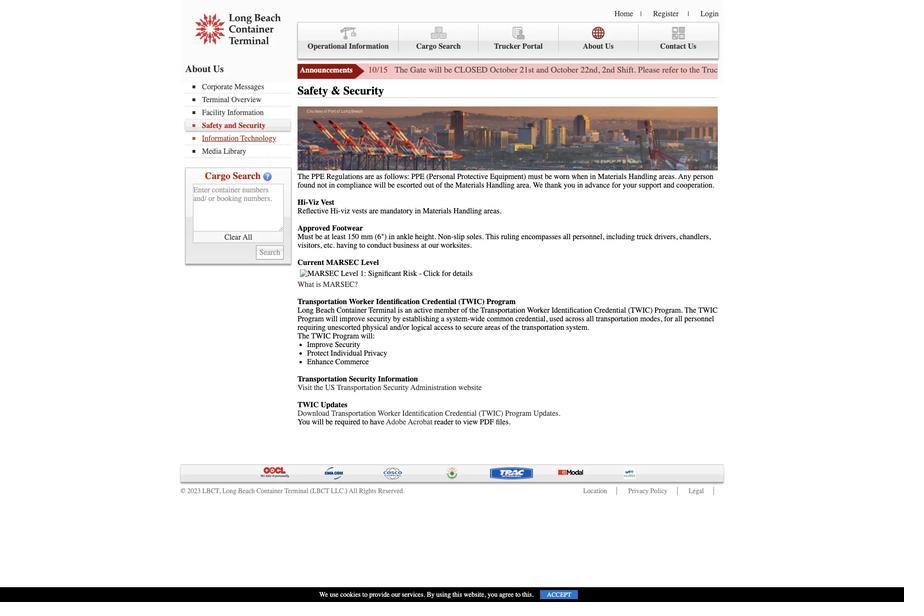 Task type: vqa. For each thing, say whether or not it's contained in the screenshot.
CUSTOMS_DEFAULT_HOLD
no



Task type: describe. For each thing, give the bounding box(es) containing it.
1 vertical spatial search
[[233, 171, 261, 181]]

(lbct
[[310, 487, 329, 495]]

acrobat
[[408, 418, 432, 426]]

security up adobe
[[383, 383, 409, 392]]

will inside transportation worker identification credential (twic) program long beach container terminal is an active member of the transportation worker identification credential (twic) program. the twic program will improve security by establishing a system-wide common credential, used across all transportation modes, for all personnel requiring unescorted physical and/or logical access to secure areas of the transportation system. the twic program will:
[[326, 315, 338, 323]]

security down 10/15
[[343, 84, 384, 97]]

1 vertical spatial our
[[391, 591, 400, 599]]

height.
[[415, 232, 436, 241]]

closed
[[454, 64, 488, 75]]

worker inside twic updates download transportation worker identification credential (twic) program updates. you will be required to have adobe acrobat reader to view pdf files.​
[[378, 409, 400, 418]]

mandatory
[[380, 207, 413, 215]]

area.
[[517, 181, 531, 189]]

the left truck
[[689, 64, 700, 75]]

materials inside the hi-viz vest reflective hi-viz vests are mandatory in materials handling areas.
[[423, 207, 452, 215]]

truck
[[637, 232, 653, 241]]

credential up a
[[422, 297, 456, 306]]

media
[[202, 147, 222, 156]]

handling inside the hi-viz vest reflective hi-viz vests are mandatory in materials handling areas.
[[454, 207, 482, 215]]

transportation inside twic updates download transportation worker identification credential (twic) program updates. you will be required to have adobe acrobat reader to view pdf files.​
[[331, 409, 376, 418]]

reader
[[434, 418, 453, 426]]

improve
[[307, 340, 333, 349]]

commerce
[[335, 358, 369, 366]]

trucker portal
[[494, 42, 543, 51]]

transportation up areas
[[481, 306, 525, 315]]

1 vertical spatial the
[[685, 306, 696, 315]]

media library link
[[192, 147, 290, 156]]

library
[[223, 147, 246, 156]]

your
[[623, 181, 637, 189]]

corporate
[[202, 83, 233, 91]]

menu bar containing corporate messages
[[185, 82, 295, 158]]

soles.
[[467, 232, 484, 241]]

1 gate from the left
[[410, 64, 426, 75]]

2 horizontal spatial handling
[[629, 172, 657, 181]]

privacy inside the "improve security protect individual privacy enhance commerce"
[[364, 349, 387, 358]]

1 vertical spatial of
[[461, 306, 467, 315]]

using
[[436, 591, 451, 599]]

are inside ​​​​​the ppe regulations are as follows: ppe (personal protective equipment) must be worn when in materials handling areas. any person found not in compliance will be escorted out of the materials handling area. we thank you in advance for your support and cooperation.
[[365, 172, 374, 181]]

2 vertical spatial terminal
[[284, 487, 308, 495]]

truck
[[702, 64, 722, 75]]

1 vertical spatial cargo
[[205, 171, 230, 181]]

to left this.
[[515, 591, 521, 599]]

0 horizontal spatial worker
[[349, 297, 374, 306]]

clear all
[[224, 233, 252, 241]]

marsec
[[326, 258, 359, 267]]

not
[[317, 181, 327, 189]]

access
[[434, 323, 454, 332]]

1 horizontal spatial materials
[[455, 181, 484, 189]]

view
[[463, 418, 478, 426]]

portal
[[522, 42, 543, 51]]

further
[[813, 64, 836, 75]]

thank
[[545, 181, 562, 189]]

credential inside twic updates download transportation worker identification credential (twic) program updates. you will be required to have adobe acrobat reader to view pdf files.​
[[445, 409, 477, 418]]

21st
[[520, 64, 534, 75]]

establishing
[[403, 315, 439, 323]]

system-
[[446, 315, 470, 323]]

cargo search inside menu bar
[[416, 42, 461, 51]]

support
[[639, 181, 662, 189]]

unescorted
[[327, 323, 361, 332]]

2 vertical spatial the
[[298, 332, 309, 340]]

0 horizontal spatial transportation
[[522, 323, 564, 332]]

contact us
[[660, 42, 697, 51]]

ankle
[[397, 232, 413, 241]]

0 horizontal spatial about
[[185, 64, 211, 75]]

rights
[[359, 487, 376, 495]]

in inside approved footwear must be at least 150 mm (6") in ankle height. non-slip soles. this ruling encompasses all personnel, including truck drivers, chandlers, visitors, etc. having to conduct business at our worksites.
[[389, 232, 395, 241]]

protective
[[457, 172, 488, 181]]

footwear
[[332, 224, 363, 232]]

0 vertical spatial twic
[[698, 306, 718, 315]]

1 vertical spatial container
[[256, 487, 283, 495]]

safety and security link
[[192, 121, 290, 130]]

be inside twic updates download transportation worker identification credential (twic) program updates. you will be required to have adobe acrobat reader to view pdf files.​
[[326, 418, 333, 426]]

0 vertical spatial the
[[395, 64, 408, 75]]

marsec level 1: significant risk - click for details image
[[300, 269, 473, 278]]

for right details
[[879, 64, 890, 75]]

to left provide
[[362, 591, 368, 599]]

in right not
[[329, 181, 335, 189]]

visit the us transportation security administration website link
[[298, 383, 482, 392]]

be inside approved footwear must be at least 150 mm (6") in ankle height. non-slip soles. this ruling encompasses all personnel, including truck drivers, chandlers, visitors, etc. having to conduct business at our worksites.
[[315, 232, 322, 241]]

the right areas
[[511, 323, 520, 332]]

to inside approved footwear must be at least 150 mm (6") in ankle height. non-slip soles. this ruling encompasses all personnel, including truck drivers, chandlers, visitors, etc. having to conduct business at our worksites.
[[359, 241, 365, 250]]

register
[[653, 10, 679, 18]]

an
[[405, 306, 412, 315]]

1 horizontal spatial safety
[[298, 84, 328, 97]]

updates
[[321, 401, 347, 409]]

(twic) inside twic updates download transportation worker identification credential (twic) program updates. you will be required to have adobe acrobat reader to view pdf files.​
[[479, 409, 503, 418]]

menu bar containing operational information
[[298, 22, 719, 59]]

the inside the transportation security information visit the us transportation security administration website
[[314, 383, 323, 392]]

visitors,
[[298, 241, 322, 250]]

non-
[[438, 232, 454, 241]]

wide
[[470, 315, 485, 323]]

encompasses
[[521, 232, 561, 241]]

enhance
[[307, 358, 333, 366]]

0 vertical spatial cargo
[[416, 42, 437, 51]]

trucker
[[494, 42, 521, 51]]

accept
[[547, 591, 571, 598]]

0 horizontal spatial hi-
[[298, 198, 308, 207]]

for inside ​​​​​the ppe regulations are as follows: ppe (personal protective equipment) must be worn when in materials handling areas. any person found not in compliance will be escorted out of the materials handling area. we thank you in advance for your support and cooperation.
[[612, 181, 621, 189]]

register link
[[653, 10, 679, 18]]

to right refer
[[681, 64, 687, 75]]

operational information
[[308, 42, 389, 51]]

business
[[393, 241, 419, 250]]

corporate messages terminal overview facility information safety and security information technology media library
[[202, 83, 276, 156]]

about us link
[[559, 25, 638, 52]]

1 horizontal spatial at
[[421, 241, 427, 250]]

contact us link
[[638, 25, 718, 52]]

1 horizontal spatial transportation
[[596, 315, 638, 323]]

2nd
[[602, 64, 615, 75]]

cookies
[[340, 591, 361, 599]]

personnel
[[684, 315, 714, 323]]

we inside ​​​​​the ppe regulations are as follows: ppe (personal protective equipment) must be worn when in materials handling areas. any person found not in compliance will be escorted out of the materials handling area. we thank you in advance for your support and cooperation.
[[533, 181, 543, 189]]

protect
[[307, 349, 329, 358]]

cooperation.
[[676, 181, 714, 189]]

the right details
[[892, 64, 902, 75]]

2 horizontal spatial materials
[[598, 172, 627, 181]]

©
[[181, 487, 186, 495]]

2 horizontal spatial worker
[[527, 306, 550, 315]]

out
[[424, 181, 434, 189]]

2 october from the left
[[551, 64, 578, 75]]

us
[[325, 383, 335, 392]]

transportation security information visit the us transportation security administration website
[[298, 375, 482, 392]]

search inside menu bar
[[439, 42, 461, 51]]

0 horizontal spatial at
[[324, 232, 330, 241]]

will inside twic updates download transportation worker identification credential (twic) program updates. you will be required to have adobe acrobat reader to view pdf files.​
[[312, 418, 324, 426]]

by
[[427, 591, 435, 599]]

corporate messages link
[[192, 83, 290, 91]]

clear all button
[[193, 232, 284, 243]]

1 october from the left
[[490, 64, 518, 75]]

transportation down what is marsec? on the top left
[[298, 297, 347, 306]]

program.
[[655, 306, 683, 315]]

0 horizontal spatial is
[[316, 280, 321, 289]]

1 horizontal spatial handling
[[486, 181, 515, 189]]

login
[[701, 10, 719, 18]]

1 vertical spatial we
[[319, 591, 328, 599]]

program up common
[[487, 297, 516, 306]]

you
[[298, 418, 310, 426]]

for right page
[[801, 64, 811, 75]]

1 vertical spatial twic
[[311, 332, 331, 340]]

1 horizontal spatial and
[[536, 64, 549, 75]]

page
[[782, 64, 799, 75]]

this
[[486, 232, 499, 241]]

in left advance
[[577, 181, 583, 189]]

(twic) up wide
[[458, 297, 485, 306]]

0 horizontal spatial us
[[213, 64, 224, 75]]

our inside approved footwear must be at least 150 mm (6") in ankle height. non-slip soles. this ruling encompasses all personnel, including truck drivers, chandlers, visitors, etc. having to conduct business at our worksites.
[[429, 241, 439, 250]]

accept button
[[540, 590, 578, 599]]

person
[[693, 172, 714, 181]]

2 horizontal spatial all
[[675, 315, 683, 323]]

1 ppe from the left
[[311, 172, 325, 181]]

in right when
[[590, 172, 596, 181]]

hi-viz vest reflective hi-viz vests are mandatory in materials handling areas.
[[298, 198, 501, 215]]

areas. inside ​​​​​the ppe regulations are as follows: ppe (personal protective equipment) must be worn when in materials handling areas. any person found not in compliance will be escorted out of the materials handling area. we thank you in advance for your support and cooperation.
[[659, 172, 677, 181]]

program up individual
[[333, 332, 359, 340]]

requiring
[[298, 323, 326, 332]]

by
[[393, 315, 401, 323]]

home link
[[615, 10, 633, 18]]

​​​​​the ppe regulations are as follows: ppe (personal protective equipment) must be worn when in materials handling areas. any person found not in compliance will be escorted out of the materials handling area. we thank you in advance for your support and cooperation.
[[298, 172, 714, 189]]

improve
[[340, 315, 365, 323]]

worn
[[554, 172, 570, 181]]

credential right across
[[594, 306, 626, 315]]



Task type: locate. For each thing, give the bounding box(es) containing it.
beach inside transportation worker identification credential (twic) program long beach container terminal is an active member of the transportation worker identification credential (twic) program. the twic program will improve security by establishing a system-wide common credential, used across all transportation modes, for all personnel requiring unescorted physical and/or logical access to secure areas of the transportation system. the twic program will:
[[316, 306, 335, 315]]

advance
[[585, 181, 610, 189]]

1 vertical spatial about us
[[185, 64, 224, 75]]

about inside menu bar
[[583, 42, 603, 51]]

(personal
[[426, 172, 455, 181]]

0 vertical spatial you
[[564, 181, 575, 189]]

and/or
[[390, 323, 409, 332]]

the right 10/15
[[395, 64, 408, 75]]

you right the thank
[[564, 181, 575, 189]]

twic down visit
[[298, 401, 319, 409]]

reflective
[[298, 207, 329, 215]]

0 horizontal spatial terminal
[[202, 96, 230, 104]]

0 vertical spatial areas.
[[659, 172, 677, 181]]

1 vertical spatial menu bar
[[185, 82, 295, 158]]

0 horizontal spatial beach
[[238, 487, 255, 495]]

0 vertical spatial and
[[536, 64, 549, 75]]

1 vertical spatial safety
[[202, 121, 222, 130]]

0 vertical spatial cargo search
[[416, 42, 461, 51]]

0 vertical spatial beach
[[316, 306, 335, 315]]

areas. up this
[[484, 207, 501, 215]]

us for about us link at right
[[605, 42, 614, 51]]

found
[[298, 181, 315, 189]]

0 horizontal spatial of
[[436, 181, 442, 189]]

credential,
[[516, 315, 548, 323]]

1 horizontal spatial you
[[564, 181, 575, 189]]

chandlers,
[[680, 232, 711, 241]]

safety inside the corporate messages terminal overview facility information safety and security information technology media library
[[202, 121, 222, 130]]

0 vertical spatial container
[[337, 306, 367, 315]]

escorted
[[397, 181, 422, 189]]

0 horizontal spatial areas.
[[484, 207, 501, 215]]

information up 10/15
[[349, 42, 389, 51]]

and inside ​​​​​the ppe regulations are as follows: ppe (personal protective equipment) must be worn when in materials handling areas. any person found not in compliance will be escorted out of the materials handling area. we thank you in advance for your support and cooperation.
[[664, 181, 675, 189]]

the left us
[[314, 383, 323, 392]]

2 horizontal spatial terminal
[[369, 306, 396, 315]]

will
[[428, 64, 442, 75], [374, 181, 386, 189], [326, 315, 338, 323], [312, 418, 324, 426]]

pdf
[[480, 418, 494, 426]]

1 vertical spatial beach
[[238, 487, 255, 495]]

areas. inside the hi-viz vest reflective hi-viz vests are mandatory in materials handling areas.
[[484, 207, 501, 215]]

transportation down us
[[331, 409, 376, 418]]

1 horizontal spatial |
[[688, 10, 689, 18]]

overview
[[231, 96, 262, 104]]

0 horizontal spatial the
[[298, 332, 309, 340]]

are right the vests
[[369, 207, 378, 215]]

worker up improve
[[349, 297, 374, 306]]

1 horizontal spatial hi-
[[330, 207, 341, 215]]

the inside ​​​​​the ppe regulations are as follows: ppe (personal protective equipment) must be worn when in materials handling areas. any person found not in compliance will be escorted out of the materials handling area. we thank you in advance for your support and cooperation.
[[444, 181, 454, 189]]

1 vertical spatial areas.
[[484, 207, 501, 215]]

ppe right follows:
[[411, 172, 424, 181]]

2 vertical spatial twic
[[298, 401, 319, 409]]

0 vertical spatial are
[[365, 172, 374, 181]]

viz
[[341, 207, 350, 215]]

the
[[395, 64, 408, 75], [685, 306, 696, 315], [298, 332, 309, 340]]

gate
[[410, 64, 426, 75], [724, 64, 741, 75]]

1 vertical spatial privacy
[[628, 487, 649, 495]]

0 horizontal spatial cargo
[[205, 171, 230, 181]]

legal
[[689, 487, 704, 495]]

0 vertical spatial search
[[439, 42, 461, 51]]

search down media library link
[[233, 171, 261, 181]]

the right program.
[[685, 306, 696, 315]]

legal link
[[689, 487, 704, 495]]

1 vertical spatial long
[[222, 487, 236, 495]]

1 horizontal spatial us
[[605, 42, 614, 51]]

(twic) right view
[[479, 409, 503, 418]]

2 gate from the left
[[724, 64, 741, 75]]

our left worksites.
[[429, 241, 439, 250]]

follows:
[[384, 172, 409, 181]]

transportation down enhance
[[298, 375, 347, 383]]

login link
[[701, 10, 719, 18]]

current
[[298, 258, 324, 267]]

0 vertical spatial all
[[243, 233, 252, 241]]

all inside approved footwear must be at least 150 mm (6") in ankle height. non-slip soles. this ruling encompasses all personnel, including truck drivers, chandlers, visitors, etc. having to conduct business at our worksites.
[[563, 232, 571, 241]]

container inside transportation worker identification credential (twic) program long beach container terminal is an active member of the transportation worker identification credential (twic) program. the twic program will improve security by establishing a system-wide common credential, used across all transportation modes, for all personnel requiring unescorted physical and/or logical access to secure areas of the transportation system. the twic program will:
[[337, 306, 367, 315]]

terminal down corporate
[[202, 96, 230, 104]]

Enter container numbers and/ or booking numbers.  text field
[[193, 184, 284, 232]]

about up corporate
[[185, 64, 211, 75]]

all right llc.)
[[349, 487, 357, 495]]

1 horizontal spatial areas.
[[659, 172, 677, 181]]

vest
[[321, 198, 334, 207]]

in
[[590, 172, 596, 181], [329, 181, 335, 189], [577, 181, 583, 189], [415, 207, 421, 215], [389, 232, 395, 241]]

is right 'what'
[[316, 280, 321, 289]]

transportation down commerce
[[337, 383, 381, 392]]

150
[[348, 232, 359, 241]]

what
[[298, 280, 314, 289]]

materials down out
[[423, 207, 452, 215]]

terminal inside the corporate messages terminal overview facility information safety and security information technology media library
[[202, 96, 230, 104]]

must
[[298, 232, 313, 241]]

1 horizontal spatial beach
[[316, 306, 335, 315]]

we use cookies to provide our services. by using this website, you agree to this.
[[319, 591, 534, 599]]

and up information technology link
[[224, 121, 237, 130]]

&
[[331, 84, 341, 97]]

0 vertical spatial is
[[316, 280, 321, 289]]

regulations
[[326, 172, 363, 181]]

beach up requiring
[[316, 306, 335, 315]]

0 horizontal spatial ppe
[[311, 172, 325, 181]]

for right modes,
[[664, 315, 673, 323]]

1 vertical spatial you
[[488, 591, 498, 599]]

facility information link
[[192, 108, 290, 117]]

improve security protect individual privacy enhance commerce
[[307, 340, 387, 366]]

| left login
[[688, 10, 689, 18]]

security inside the "improve security protect individual privacy enhance commerce"
[[335, 340, 360, 349]]

about up the 22nd,
[[583, 42, 603, 51]]

information inside the transportation security information visit the us transportation security administration website
[[378, 375, 418, 383]]

security down unescorted
[[335, 340, 360, 349]]

1 horizontal spatial october
[[551, 64, 578, 75]]

1 vertical spatial terminal
[[369, 306, 396, 315]]

areas.
[[659, 172, 677, 181], [484, 207, 501, 215]]

0 horizontal spatial all
[[243, 233, 252, 241]]

trucker portal link
[[479, 25, 559, 52]]

to inside transportation worker identification credential (twic) program long beach container terminal is an active member of the transportation worker identification credential (twic) program. the twic program will improve security by establishing a system-wide common credential, used across all transportation modes, for all personnel requiring unescorted physical and/or logical access to secure areas of the transportation system. the twic program will:
[[455, 323, 461, 332]]

1 horizontal spatial cargo search
[[416, 42, 461, 51]]

all inside button
[[243, 233, 252, 241]]

all left personnel,
[[563, 232, 571, 241]]

adobe
[[386, 418, 406, 426]]

hours
[[743, 64, 764, 75]]

0 horizontal spatial october
[[490, 64, 518, 75]]

refer
[[662, 64, 678, 75]]

0 horizontal spatial all
[[563, 232, 571, 241]]

0 horizontal spatial our
[[391, 591, 400, 599]]

0 vertical spatial about us
[[583, 42, 614, 51]]

1 vertical spatial are
[[369, 207, 378, 215]]

information down overview
[[227, 108, 264, 117]]

1 horizontal spatial container
[[337, 306, 367, 315]]

menu bar
[[298, 22, 719, 59], [185, 82, 295, 158]]

gate right truck
[[724, 64, 741, 75]]

0 vertical spatial of
[[436, 181, 442, 189]]

terminal
[[202, 96, 230, 104], [369, 306, 396, 315], [284, 487, 308, 495]]

1 horizontal spatial gate
[[724, 64, 741, 75]]

is inside transportation worker identification credential (twic) program long beach container terminal is an active member of the transportation worker identification credential (twic) program. the twic program will improve security by establishing a system-wide common credential, used across all transportation modes, for all personnel requiring unescorted physical and/or logical access to secure areas of the transportation system. the twic program will:
[[398, 306, 403, 315]]

you left agree
[[488, 591, 498, 599]]

1 horizontal spatial about us
[[583, 42, 614, 51]]

marsec?
[[323, 280, 358, 289]]

beach
[[316, 306, 335, 315], [238, 487, 255, 495]]

0 vertical spatial terminal
[[202, 96, 230, 104]]

information technology link
[[192, 134, 290, 143]]

all right across
[[586, 315, 594, 323]]

twic
[[698, 306, 718, 315], [311, 332, 331, 340], [298, 401, 319, 409]]

0 horizontal spatial you
[[488, 591, 498, 599]]

october
[[490, 64, 518, 75], [551, 64, 578, 75]]

1 | from the left
[[640, 10, 642, 18]]

download
[[298, 409, 329, 418]]

hi- down found
[[298, 198, 308, 207]]

materials
[[598, 172, 627, 181], [455, 181, 484, 189], [423, 207, 452, 215]]

information up media
[[202, 134, 239, 143]]

twic up protect
[[311, 332, 331, 340]]

1 vertical spatial and
[[224, 121, 237, 130]]

ruling
[[501, 232, 519, 241]]

are left as
[[365, 172, 374, 181]]

terminal left (lbct
[[284, 487, 308, 495]]

0 vertical spatial long
[[298, 306, 314, 315]]

we right area.
[[533, 181, 543, 189]]

2 | from the left
[[688, 10, 689, 18]]

1 horizontal spatial we
[[533, 181, 543, 189]]

0 vertical spatial we
[[533, 181, 543, 189]]

operational
[[308, 42, 347, 51]]

equipment)
[[490, 172, 526, 181]]

program up improve
[[298, 315, 324, 323]]

twic inside twic updates download transportation worker identification credential (twic) program updates. you will be required to have adobe acrobat reader to view pdf files.​
[[298, 401, 319, 409]]

all
[[243, 233, 252, 241], [349, 487, 357, 495]]

search up "closed"
[[439, 42, 461, 51]]

least
[[332, 232, 346, 241]]

None submit
[[256, 245, 284, 260]]

us right contact
[[688, 42, 697, 51]]

provide
[[369, 591, 390, 599]]

us up corporate
[[213, 64, 224, 75]]

facility
[[202, 108, 225, 117]]

information up adobe
[[378, 375, 418, 383]]

home
[[615, 10, 633, 18]]

1 horizontal spatial the
[[395, 64, 408, 75]]

llc.)
[[331, 487, 347, 495]]

1 horizontal spatial long
[[298, 306, 314, 315]]

are inside the hi-viz vest reflective hi-viz vests are mandatory in materials handling areas.
[[369, 207, 378, 215]]

at right business
[[421, 241, 427, 250]]

of
[[436, 181, 442, 189], [461, 306, 467, 315], [502, 323, 509, 332]]

about us inside menu bar
[[583, 42, 614, 51]]

1 horizontal spatial of
[[461, 306, 467, 315]]

privacy left policy
[[628, 487, 649, 495]]

we left use
[[319, 591, 328, 599]]

to left view
[[455, 418, 461, 426]]

will inside ​​​​​the ppe regulations are as follows: ppe (personal protective equipment) must be worn when in materials handling areas. any person found not in compliance will be escorted out of the materials handling area. we thank you in advance for your support and cooperation.
[[374, 181, 386, 189]]

0 horizontal spatial safety
[[202, 121, 222, 130]]

0 horizontal spatial long
[[222, 487, 236, 495]]

us
[[605, 42, 614, 51], [688, 42, 697, 51], [213, 64, 224, 75]]

slip
[[454, 232, 465, 241]]

(twic) left program.
[[628, 306, 653, 315]]

security down commerce
[[349, 375, 376, 383]]

0 vertical spatial our
[[429, 241, 439, 250]]

beach right lbct,
[[238, 487, 255, 495]]

transportation worker identification credential (twic) program long beach container terminal is an active member of the transportation worker identification credential (twic) program. the twic program will improve security by establishing a system-wide common credential, used across all transportation modes, for all personnel requiring unescorted physical and/or logical access to secure areas of the transportation system. the twic program will:
[[298, 297, 718, 340]]

for inside transportation worker identification credential (twic) program long beach container terminal is an active member of the transportation worker identification credential (twic) program. the twic program will improve security by establishing a system-wide common credential, used across all transportation modes, for all personnel requiring unescorted physical and/or logical access to secure areas of the transportation system. the twic program will:
[[664, 315, 673, 323]]

will left improve
[[326, 315, 338, 323]]

twic updates download transportation worker identification credential (twic) program updates. you will be required to have adobe acrobat reader to view pdf files.​
[[298, 401, 560, 426]]

materials right the (personal
[[455, 181, 484, 189]]

the right out
[[444, 181, 454, 189]]

the
[[689, 64, 700, 75], [892, 64, 902, 75], [444, 181, 454, 189], [469, 306, 479, 315], [511, 323, 520, 332], [314, 383, 323, 392]]

about us up corporate
[[185, 64, 224, 75]]

cargo search up "closed"
[[416, 42, 461, 51]]

of right areas
[[502, 323, 509, 332]]

2 vertical spatial and
[[664, 181, 675, 189]]

and inside the corporate messages terminal overview facility information safety and security information technology media library
[[224, 121, 237, 130]]

to left the secure
[[455, 323, 461, 332]]

long right lbct,
[[222, 487, 236, 495]]

compliance
[[337, 181, 372, 189]]

at
[[324, 232, 330, 241], [421, 241, 427, 250]]

vests
[[352, 207, 367, 215]]

information inside the operational information link
[[349, 42, 389, 51]]

1 horizontal spatial privacy
[[628, 487, 649, 495]]

22nd,
[[581, 64, 600, 75]]

1 horizontal spatial all
[[586, 315, 594, 323]]

for
[[801, 64, 811, 75], [879, 64, 890, 75], [612, 181, 621, 189], [664, 315, 673, 323]]

is left an
[[398, 306, 403, 315]]

to
[[681, 64, 687, 75], [359, 241, 365, 250], [455, 323, 461, 332], [362, 418, 368, 426], [455, 418, 461, 426], [362, 591, 368, 599], [515, 591, 521, 599]]

transportation left across
[[522, 323, 564, 332]]

cargo search link
[[399, 25, 479, 52]]

of left wide
[[461, 306, 467, 315]]

0 horizontal spatial cargo search
[[205, 171, 261, 181]]

worker down visit the us transportation security administration website link
[[378, 409, 400, 418]]

1 horizontal spatial is
[[398, 306, 403, 315]]

10/15 the gate will be closed october 21st and october 22nd, 2nd shift. please refer to the truck gate hours web page for further gate details for the 
[[368, 64, 904, 75]]

our right provide
[[391, 591, 400, 599]]

all right clear
[[243, 233, 252, 241]]

ppe right ​​​​​the
[[311, 172, 325, 181]]

announcements
[[300, 66, 353, 75]]

required
[[335, 418, 360, 426]]

handling up 'soles.'
[[454, 207, 482, 215]]

the up protect
[[298, 332, 309, 340]]

1 vertical spatial all
[[349, 487, 357, 495]]

0 horizontal spatial and
[[224, 121, 237, 130]]

1 horizontal spatial cargo
[[416, 42, 437, 51]]

approved footwear must be at least 150 mm (6") in ankle height. non-slip soles. this ruling encompasses all personnel, including truck drivers, chandlers, visitors, etc. having to conduct business at our worksites.
[[298, 224, 711, 250]]

identification inside twic updates download transportation worker identification credential (twic) program updates. you will be required to have adobe acrobat reader to view pdf files.​
[[402, 409, 443, 418]]

1 horizontal spatial about
[[583, 42, 603, 51]]

in inside the hi-viz vest reflective hi-viz vests are mandatory in materials handling areas.
[[415, 207, 421, 215]]

clear
[[224, 233, 241, 241]]

0 vertical spatial privacy
[[364, 349, 387, 358]]

terminal up physical
[[369, 306, 396, 315]]

areas. left any
[[659, 172, 677, 181]]

worker left across
[[527, 306, 550, 315]]

handling left any
[[629, 172, 657, 181]]

0 horizontal spatial |
[[640, 10, 642, 18]]

at left least
[[324, 232, 330, 241]]

1 horizontal spatial our
[[429, 241, 439, 250]]

will down cargo search link
[[428, 64, 442, 75]]

and right 21st
[[536, 64, 549, 75]]

us up 2nd
[[605, 42, 614, 51]]

0 vertical spatial about
[[583, 42, 603, 51]]

2 vertical spatial of
[[502, 323, 509, 332]]

conduct
[[367, 241, 391, 250]]

you inside ​​​​​the ppe regulations are as follows: ppe (personal protective equipment) must be worn when in materials handling areas. any person found not in compliance will be escorted out of the materials handling area. we thank you in advance for your support and cooperation.
[[564, 181, 575, 189]]

the up the secure
[[469, 306, 479, 315]]

privacy down will:
[[364, 349, 387, 358]]

information
[[349, 42, 389, 51], [227, 108, 264, 117], [202, 134, 239, 143], [378, 375, 418, 383]]

technology
[[240, 134, 276, 143]]

0 horizontal spatial about us
[[185, 64, 224, 75]]

2 horizontal spatial of
[[502, 323, 509, 332]]

materials right when
[[598, 172, 627, 181]]

of inside ​​​​​the ppe regulations are as follows: ppe (personal protective equipment) must be worn when in materials handling areas. any person found not in compliance will be escorted out of the materials handling area. we thank you in advance for your support and cooperation.
[[436, 181, 442, 189]]

us for contact us link
[[688, 42, 697, 51]]

1 horizontal spatial all
[[349, 487, 357, 495]]

credential
[[422, 297, 456, 306], [594, 306, 626, 315], [445, 409, 477, 418]]

2 ppe from the left
[[411, 172, 424, 181]]

program inside twic updates download transportation worker identification credential (twic) program updates. you will be required to have adobe acrobat reader to view pdf files.​
[[505, 409, 532, 418]]

gate down cargo search link
[[410, 64, 426, 75]]

october left 21st
[[490, 64, 518, 75]]

(6")
[[375, 232, 387, 241]]

long up requiring
[[298, 306, 314, 315]]

have
[[370, 418, 384, 426]]

0 vertical spatial safety
[[298, 84, 328, 97]]

to right 150
[[359, 241, 365, 250]]

0 horizontal spatial materials
[[423, 207, 452, 215]]

october left the 22nd,
[[551, 64, 578, 75]]

terminal inside transportation worker identification credential (twic) program long beach container terminal is an active member of the transportation worker identification credential (twic) program. the twic program will improve security by establishing a system-wide common credential, used across all transportation modes, for all personnel requiring unescorted physical and/or logical access to secure areas of the transportation system. the twic program will:
[[369, 306, 396, 315]]

0 horizontal spatial handling
[[454, 207, 482, 215]]

safety left &
[[298, 84, 328, 97]]

to left have
[[362, 418, 368, 426]]

and left any
[[664, 181, 675, 189]]

security inside the corporate messages terminal overview facility information safety and security information technology media library
[[239, 121, 266, 130]]

1 horizontal spatial search
[[439, 42, 461, 51]]

across
[[565, 315, 584, 323]]

our
[[429, 241, 439, 250], [391, 591, 400, 599]]

secure
[[463, 323, 483, 332]]

long inside transportation worker identification credential (twic) program long beach container terminal is an active member of the transportation worker identification credential (twic) program. the twic program will improve security by establishing a system-wide common credential, used across all transportation modes, for all personnel requiring unescorted physical and/or logical access to secure areas of the transportation system. the twic program will:
[[298, 306, 314, 315]]

website
[[458, 383, 482, 392]]



